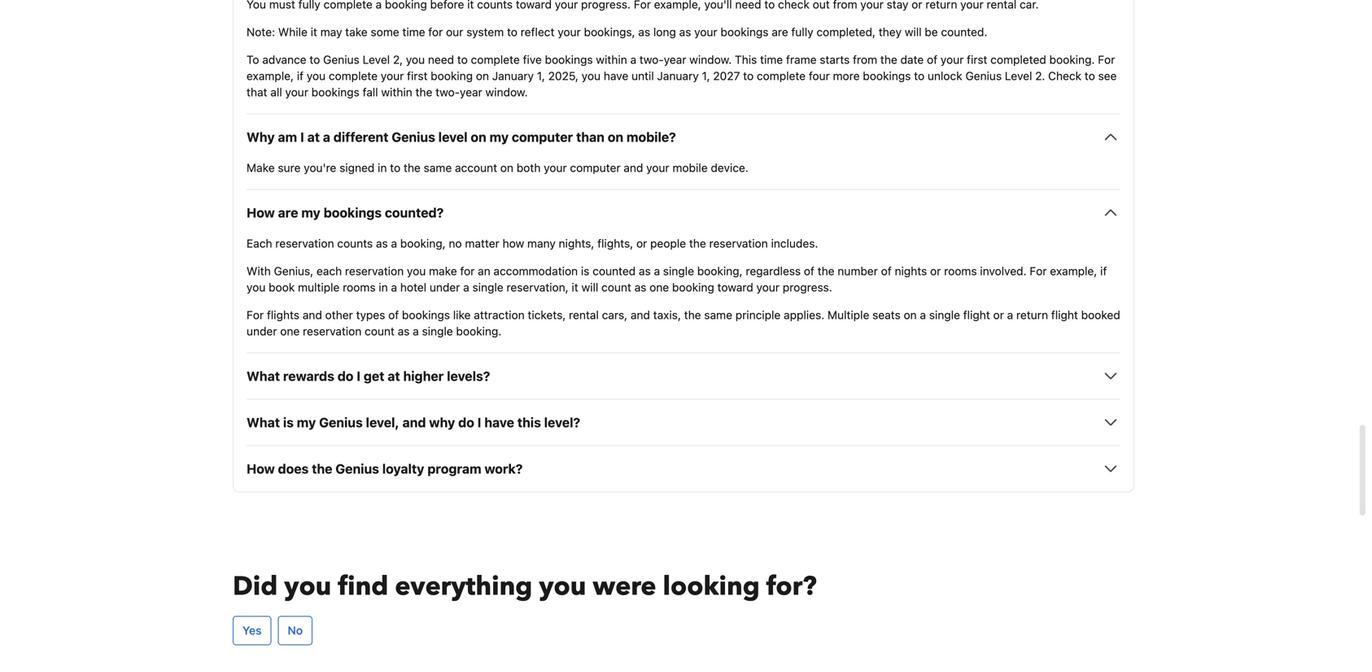 Task type: locate. For each thing, give the bounding box(es) containing it.
1 vertical spatial count
[[365, 325, 395, 338]]

time right "this"
[[760, 53, 783, 66]]

in right "signed"
[[378, 161, 387, 174]]

0 horizontal spatial first
[[407, 69, 428, 82]]

is left counted
[[581, 264, 590, 278]]

as down counted
[[635, 281, 647, 294]]

fall
[[363, 85, 378, 99]]

nights
[[895, 264, 927, 278]]

for left our
[[428, 25, 443, 39]]

0 horizontal spatial under
[[247, 325, 277, 338]]

under down flights
[[247, 325, 277, 338]]

how up each
[[247, 205, 275, 220]]

hotel
[[400, 281, 427, 294]]

the inside dropdown button
[[312, 461, 333, 477]]

single right seats
[[929, 308, 960, 322]]

a left hotel
[[391, 281, 397, 294]]

1 vertical spatial booking.
[[456, 325, 502, 338]]

1 horizontal spatial for
[[1030, 264, 1047, 278]]

1 horizontal spatial have
[[604, 69, 629, 82]]

complete
[[471, 53, 520, 66], [329, 69, 378, 82], [757, 69, 806, 82]]

completed,
[[817, 25, 876, 39]]

reservation down counts
[[345, 264, 404, 278]]

same down level
[[424, 161, 452, 174]]

0 vertical spatial one
[[650, 281, 669, 294]]

bookings left the "fall"
[[312, 85, 360, 99]]

my inside dropdown button
[[301, 205, 321, 220]]

no
[[449, 237, 462, 250]]

the
[[881, 53, 898, 66], [416, 85, 433, 99], [404, 161, 421, 174], [689, 237, 706, 250], [818, 264, 835, 278], [684, 308, 701, 322], [312, 461, 333, 477]]

example, inside with genius, each reservation you make for an accommodation is counted as a single booking, regardless of the number of nights or rooms involved. for example, if you book multiple rooms in a hotel under a single reservation, it will count as one booking toward your progress.
[[1050, 264, 1098, 278]]

as
[[638, 25, 651, 39], [679, 25, 691, 39], [376, 237, 388, 250], [639, 264, 651, 278], [635, 281, 647, 294], [398, 325, 410, 338]]

window. down "five" on the left top of the page
[[486, 85, 528, 99]]

or left the "people"
[[637, 237, 647, 250]]

0 vertical spatial what
[[247, 369, 280, 384]]

0 vertical spatial are
[[772, 25, 788, 39]]

level,
[[366, 415, 399, 430]]

0 horizontal spatial at
[[307, 129, 320, 145]]

my down you're
[[301, 205, 321, 220]]

same down toward
[[704, 308, 733, 322]]

booking. inside to advance to genius level 2, you need to complete five bookings within a two-year window. this time frame starts from the date of your first completed booking. for example, if you complete your first booking on january 1, 2025, you have until january 1, 2027 to complete four more bookings to unlock genius level 2. check to see that all your bookings fall within the two-year window.
[[1050, 53, 1095, 66]]

reservation up genius,
[[275, 237, 334, 250]]

single
[[663, 264, 694, 278], [473, 281, 504, 294], [929, 308, 960, 322], [422, 325, 453, 338]]

matter
[[465, 237, 500, 250]]

0 vertical spatial same
[[424, 161, 452, 174]]

1 vertical spatial is
[[283, 415, 294, 430]]

bookings up counts
[[324, 205, 382, 220]]

0 horizontal spatial or
[[637, 237, 647, 250]]

0 horizontal spatial within
[[381, 85, 413, 99]]

1 horizontal spatial one
[[650, 281, 669, 294]]

check
[[1049, 69, 1082, 82]]

the left date at the top
[[881, 53, 898, 66]]

0 horizontal spatial are
[[278, 205, 298, 220]]

2,
[[393, 53, 403, 66]]

2 horizontal spatial for
[[1098, 53, 1116, 66]]

1 vertical spatial one
[[280, 325, 300, 338]]

it inside with genius, each reservation you make for an accommodation is counted as a single booking, regardless of the number of nights or rooms involved. for example, if you book multiple rooms in a hotel under a single reservation, it will count as one booking toward your progress.
[[572, 281, 579, 294]]

0 horizontal spatial is
[[283, 415, 294, 430]]

0 horizontal spatial two-
[[436, 85, 460, 99]]

for right involved.
[[1030, 264, 1047, 278]]

were
[[593, 569, 656, 605]]

2 january from the left
[[657, 69, 699, 82]]

1 how from the top
[[247, 205, 275, 220]]

what rewards do i get at higher levels?
[[247, 369, 490, 384]]

1 horizontal spatial january
[[657, 69, 699, 82]]

for left flights
[[247, 308, 264, 322]]

under inside for flights and other types of bookings like attraction tickets, rental cars, and taxis, the same principle applies. multiple seats on a single flight or a return flight booked under one reservation count as a single booking.
[[247, 325, 277, 338]]

get
[[364, 369, 385, 384]]

count inside for flights and other types of bookings like attraction tickets, rental cars, and taxis, the same principle applies. multiple seats on a single flight or a return flight booked under one reservation count as a single booking.
[[365, 325, 395, 338]]

how left does
[[247, 461, 275, 477]]

they
[[879, 25, 902, 39]]

0 vertical spatial have
[[604, 69, 629, 82]]

the up counted?
[[404, 161, 421, 174]]

do inside what rewards do i get at higher levels? dropdown button
[[338, 369, 354, 384]]

1 vertical spatial or
[[930, 264, 941, 278]]

for
[[428, 25, 443, 39], [460, 264, 475, 278]]

1 horizontal spatial it
[[572, 281, 579, 294]]

a up you're
[[323, 129, 330, 145]]

0 horizontal spatial level
[[363, 53, 390, 66]]

for inside with genius, each reservation you make for an accommodation is counted as a single booking, regardless of the number of nights or rooms involved. for example, if you book multiple rooms in a hotel under a single reservation, it will count as one booking toward your progress.
[[1030, 264, 1047, 278]]

1 vertical spatial first
[[407, 69, 428, 82]]

january
[[492, 69, 534, 82], [657, 69, 699, 82]]

it up rental
[[572, 281, 579, 294]]

0 vertical spatial computer
[[512, 129, 573, 145]]

1 vertical spatial will
[[582, 281, 599, 294]]

0 vertical spatial rooms
[[944, 264, 977, 278]]

under
[[430, 281, 460, 294], [247, 325, 277, 338]]

principle
[[736, 308, 781, 322]]

1 1, from the left
[[537, 69, 545, 82]]

0 horizontal spatial flight
[[964, 308, 990, 322]]

of up progress.
[[804, 264, 815, 278]]

have inside to advance to genius level 2, you need to complete five bookings within a two-year window. this time frame starts from the date of your first completed booking. for example, if you complete your first booking on january 1, 2025, you have until january 1, 2027 to complete four more bookings to unlock genius level 2. check to see that all your bookings fall within the two-year window.
[[604, 69, 629, 82]]

0 vertical spatial do
[[338, 369, 354, 384]]

0 vertical spatial within
[[596, 53, 627, 66]]

is inside with genius, each reservation you make for an accommodation is counted as a single booking, regardless of the number of nights or rooms involved. for example, if you book multiple rooms in a hotel under a single reservation, it will count as one booking toward your progress.
[[581, 264, 590, 278]]

2 what from the top
[[247, 415, 280, 430]]

multiple
[[298, 281, 340, 294]]

i
[[300, 129, 304, 145], [357, 369, 361, 384], [478, 415, 481, 430]]

0 vertical spatial will
[[905, 25, 922, 39]]

1 horizontal spatial booking
[[672, 281, 715, 294]]

1 vertical spatial have
[[485, 415, 514, 430]]

flights
[[267, 308, 300, 322]]

complete up the "fall"
[[329, 69, 378, 82]]

booking inside to advance to genius level 2, you need to complete five bookings within a two-year window. this time frame starts from the date of your first completed booking. for example, if you complete your first booking on january 1, 2025, you have until january 1, 2027 to complete four more bookings to unlock genius level 2. check to see that all your bookings fall within the two-year window.
[[431, 69, 473, 82]]

need
[[428, 53, 454, 66]]

bookings
[[721, 25, 769, 39], [545, 53, 593, 66], [863, 69, 911, 82], [312, 85, 360, 99], [324, 205, 382, 220], [402, 308, 450, 322]]

in left hotel
[[379, 281, 388, 294]]

make
[[429, 264, 457, 278]]

computer up "both"
[[512, 129, 573, 145]]

bookings inside dropdown button
[[324, 205, 382, 220]]

1 vertical spatial booking,
[[697, 264, 743, 278]]

0 vertical spatial under
[[430, 281, 460, 294]]

as left long
[[638, 25, 651, 39]]

example,
[[247, 69, 294, 82], [1050, 264, 1098, 278]]

the inside for flights and other types of bookings like attraction tickets, rental cars, and taxis, the same principle applies. multiple seats on a single flight or a return flight booked under one reservation count as a single booking.
[[684, 308, 701, 322]]

do right why
[[458, 415, 474, 430]]

what for what is my genius level, and why do i have this level?
[[247, 415, 280, 430]]

1 vertical spatial are
[[278, 205, 298, 220]]

0 horizontal spatial time
[[402, 25, 425, 39]]

if
[[297, 69, 304, 82], [1101, 264, 1107, 278]]

2027
[[713, 69, 740, 82]]

your
[[558, 25, 581, 39], [694, 25, 718, 39], [941, 53, 964, 66], [381, 69, 404, 82], [285, 85, 308, 99], [544, 161, 567, 174], [646, 161, 670, 174], [757, 281, 780, 294]]

1 vertical spatial time
[[760, 53, 783, 66]]

0 horizontal spatial booking,
[[400, 237, 446, 250]]

mobile?
[[627, 129, 676, 145]]

booking inside with genius, each reservation you make for an accommodation is counted as a single booking, regardless of the number of nights or rooms involved. for example, if you book multiple rooms in a hotel under a single reservation, it will count as one booking toward your progress.
[[672, 281, 715, 294]]

book
[[269, 281, 295, 294]]

if up booked
[[1101, 264, 1107, 278]]

1 horizontal spatial within
[[596, 53, 627, 66]]

to down "this"
[[743, 69, 754, 82]]

a up "until"
[[630, 53, 637, 66]]

make
[[247, 161, 275, 174]]

1 vertical spatial example,
[[1050, 264, 1098, 278]]

or left return
[[994, 308, 1004, 322]]

1 vertical spatial level
[[1005, 69, 1033, 82]]

1 vertical spatial for
[[1030, 264, 1047, 278]]

bookings down hotel
[[402, 308, 450, 322]]

applies.
[[784, 308, 825, 322]]

your right all
[[285, 85, 308, 99]]

have left "until"
[[604, 69, 629, 82]]

and right the cars,
[[631, 308, 650, 322]]

1 vertical spatial under
[[247, 325, 277, 338]]

are down sure
[[278, 205, 298, 220]]

what rewards do i get at higher levels? button
[[247, 367, 1121, 386]]

on right seats
[[904, 308, 917, 322]]

my
[[490, 129, 509, 145], [301, 205, 321, 220], [297, 415, 316, 430]]

on inside for flights and other types of bookings like attraction tickets, rental cars, and taxis, the same principle applies. multiple seats on a single flight or a return flight booked under one reservation count as a single booking.
[[904, 308, 917, 322]]

0 vertical spatial how
[[247, 205, 275, 220]]

and
[[624, 161, 643, 174], [303, 308, 322, 322], [631, 308, 650, 322], [403, 415, 426, 430]]

0 vertical spatial count
[[602, 281, 632, 294]]

count inside with genius, each reservation you make for an accommodation is counted as a single booking, regardless of the number of nights or rooms involved. for example, if you book multiple rooms in a hotel under a single reservation, it will count as one booking toward your progress.
[[602, 281, 632, 294]]

year up 'why am i at a different genius level on my computer than on mobile?'
[[460, 85, 483, 99]]

1 horizontal spatial 1,
[[702, 69, 710, 82]]

to down date at the top
[[914, 69, 925, 82]]

toward
[[718, 281, 754, 294]]

1 horizontal spatial for
[[460, 264, 475, 278]]

0 vertical spatial is
[[581, 264, 590, 278]]

reservation down other
[[303, 325, 362, 338]]

for flights and other types of bookings like attraction tickets, rental cars, and taxis, the same principle applies. multiple seats on a single flight or a return flight booked under one reservation count as a single booking.
[[247, 308, 1121, 338]]

1, down "five" on the left top of the page
[[537, 69, 545, 82]]

the right the "people"
[[689, 237, 706, 250]]

0 horizontal spatial example,
[[247, 69, 294, 82]]

is up does
[[283, 415, 294, 430]]

how are my bookings counted?
[[247, 205, 444, 220]]

1 what from the top
[[247, 369, 280, 384]]

0 horizontal spatial if
[[297, 69, 304, 82]]

on right than
[[608, 129, 624, 145]]

1 flight from the left
[[964, 308, 990, 322]]

january right "until"
[[657, 69, 699, 82]]

1 vertical spatial do
[[458, 415, 474, 430]]

one inside with genius, each reservation you make for an accommodation is counted as a single booking, regardless of the number of nights or rooms involved. for example, if you book multiple rooms in a hotel under a single reservation, it will count as one booking toward your progress.
[[650, 281, 669, 294]]

first
[[967, 53, 988, 66], [407, 69, 428, 82]]

what left rewards
[[247, 369, 280, 384]]

level left 2, at the top of the page
[[363, 53, 390, 66]]

your up the unlock
[[941, 53, 964, 66]]

genius left level,
[[319, 415, 363, 430]]

for up see on the top right
[[1098, 53, 1116, 66]]

1 vertical spatial for
[[460, 264, 475, 278]]

all
[[271, 85, 282, 99]]

computer down than
[[570, 161, 621, 174]]

how inside dropdown button
[[247, 461, 275, 477]]

your down regardless
[[757, 281, 780, 294]]

1 horizontal spatial or
[[930, 264, 941, 278]]

computer
[[512, 129, 573, 145], [570, 161, 621, 174]]

are left fully
[[772, 25, 788, 39]]

count down types
[[365, 325, 395, 338]]

1 horizontal spatial booking.
[[1050, 53, 1095, 66]]

0 horizontal spatial for
[[428, 25, 443, 39]]

1 horizontal spatial year
[[664, 53, 687, 66]]

same
[[424, 161, 452, 174], [704, 308, 733, 322]]

i right am in the left of the page
[[300, 129, 304, 145]]

1 vertical spatial year
[[460, 85, 483, 99]]

0 vertical spatial at
[[307, 129, 320, 145]]

your right "both"
[[544, 161, 567, 174]]

one down flights
[[280, 325, 300, 338]]

multiple
[[828, 308, 870, 322]]

your down 2, at the top of the page
[[381, 69, 404, 82]]

1 horizontal spatial example,
[[1050, 264, 1098, 278]]

my down rewards
[[297, 415, 316, 430]]

booking, up toward
[[697, 264, 743, 278]]

includes.
[[771, 237, 818, 250]]

0 vertical spatial if
[[297, 69, 304, 82]]

0 horizontal spatial 1,
[[537, 69, 545, 82]]

counted?
[[385, 205, 444, 220]]

flight
[[964, 308, 990, 322], [1052, 308, 1078, 322]]

0 horizontal spatial have
[[485, 415, 514, 430]]

2 vertical spatial i
[[478, 415, 481, 430]]

0 horizontal spatial booking.
[[456, 325, 502, 338]]

1 horizontal spatial booking,
[[697, 264, 743, 278]]

0 vertical spatial window.
[[690, 53, 732, 66]]

example, inside to advance to genius level 2, you need to complete five bookings within a two-year window. this time frame starts from the date of your first completed booking. for example, if you complete your first booking on january 1, 2025, you have until january 1, 2027 to complete four more bookings to unlock genius level 2. check to see that all your bookings fall within the two-year window.
[[247, 69, 294, 82]]

genius
[[323, 53, 360, 66], [966, 69, 1002, 82], [392, 129, 435, 145], [319, 415, 363, 430], [336, 461, 379, 477]]

2 1, from the left
[[702, 69, 710, 82]]

it left "may"
[[311, 25, 317, 39]]

my up make sure you're signed in to the same account on both your computer and your mobile device.
[[490, 129, 509, 145]]

0 horizontal spatial i
[[300, 129, 304, 145]]

how inside dropdown button
[[247, 205, 275, 220]]

0 horizontal spatial booking
[[431, 69, 473, 82]]

0 horizontal spatial do
[[338, 369, 354, 384]]

more
[[833, 69, 860, 82]]

1 vertical spatial it
[[572, 281, 579, 294]]

have left this on the left bottom of page
[[485, 415, 514, 430]]

for left an
[[460, 264, 475, 278]]

complete down system
[[471, 53, 520, 66]]

genius left loyalty
[[336, 461, 379, 477]]

1 vertical spatial two-
[[436, 85, 460, 99]]

rooms up types
[[343, 281, 376, 294]]

1 vertical spatial what
[[247, 415, 280, 430]]

1 vertical spatial i
[[357, 369, 361, 384]]

year down long
[[664, 53, 687, 66]]

what is my genius level, and why do i have this level?
[[247, 415, 580, 430]]

1 vertical spatial how
[[247, 461, 275, 477]]

to
[[507, 25, 518, 39], [310, 53, 320, 66], [457, 53, 468, 66], [743, 69, 754, 82], [914, 69, 925, 82], [1085, 69, 1095, 82], [390, 161, 401, 174]]

0 horizontal spatial count
[[365, 325, 395, 338]]

will left be
[[905, 25, 922, 39]]

involved.
[[980, 264, 1027, 278]]

one
[[650, 281, 669, 294], [280, 325, 300, 338]]

have
[[604, 69, 629, 82], [485, 415, 514, 430]]

seats
[[873, 308, 901, 322]]

year
[[664, 53, 687, 66], [460, 85, 483, 99]]

1 horizontal spatial time
[[760, 53, 783, 66]]

is
[[581, 264, 590, 278], [283, 415, 294, 430]]

1 vertical spatial in
[[379, 281, 388, 294]]

or inside with genius, each reservation you make for an accommodation is counted as a single booking, regardless of the number of nights or rooms involved. for example, if you book multiple rooms in a hotel under a single reservation, it will count as one booking toward your progress.
[[930, 264, 941, 278]]

time right some
[[402, 25, 425, 39]]

rooms left involved.
[[944, 264, 977, 278]]

flight right return
[[1052, 308, 1078, 322]]

1 horizontal spatial count
[[602, 281, 632, 294]]

1 vertical spatial same
[[704, 308, 733, 322]]

0 vertical spatial for
[[1098, 53, 1116, 66]]

1 horizontal spatial flight
[[1052, 308, 1078, 322]]

0 horizontal spatial for
[[247, 308, 264, 322]]

2 vertical spatial for
[[247, 308, 264, 322]]

counts
[[337, 237, 373, 250]]

levels?
[[447, 369, 490, 384]]

level
[[363, 53, 390, 66], [1005, 69, 1033, 82]]

single down the "people"
[[663, 264, 694, 278]]

2 horizontal spatial or
[[994, 308, 1004, 322]]

of right date at the top
[[927, 53, 938, 66]]

2 how from the top
[[247, 461, 275, 477]]

0 vertical spatial booking
[[431, 69, 473, 82]]

yes button
[[233, 616, 271, 646]]

do left get
[[338, 369, 354, 384]]

1 vertical spatial window.
[[486, 85, 528, 99]]

within down bookings,
[[596, 53, 627, 66]]

within
[[596, 53, 627, 66], [381, 85, 413, 99]]

0 horizontal spatial january
[[492, 69, 534, 82]]



Task type: vqa. For each thing, say whether or not it's contained in the screenshot.
Moxy NYC Lower East Side image
no



Task type: describe. For each thing, give the bounding box(es) containing it.
1 horizontal spatial level
[[1005, 69, 1033, 82]]

you right "2025,"
[[582, 69, 601, 82]]

you up no in the left of the page
[[284, 569, 332, 605]]

you left were
[[539, 569, 586, 605]]

have inside dropdown button
[[485, 415, 514, 430]]

you up hotel
[[407, 264, 426, 278]]

in inside with genius, each reservation you make for an accommodation is counted as a single booking, regardless of the number of nights or rooms involved. for example, if you book multiple rooms in a hotel under a single reservation, it will count as one booking toward your progress.
[[379, 281, 388, 294]]

for inside to advance to genius level 2, you need to complete five bookings within a two-year window. this time frame starts from the date of your first completed booking. for example, if you complete your first booking on january 1, 2025, you have until january 1, 2027 to complete four more bookings to unlock genius level 2. check to see that all your bookings fall within the two-year window.
[[1098, 53, 1116, 66]]

0 vertical spatial year
[[664, 53, 687, 66]]

1 horizontal spatial at
[[388, 369, 400, 384]]

and inside dropdown button
[[403, 415, 426, 430]]

how are my bookings counted? button
[[247, 203, 1121, 223]]

1 horizontal spatial will
[[905, 25, 922, 39]]

each
[[317, 264, 342, 278]]

attraction
[[474, 308, 525, 322]]

2 flight from the left
[[1052, 308, 1078, 322]]

my for level,
[[297, 415, 316, 430]]

be
[[925, 25, 938, 39]]

as right counted
[[639, 264, 651, 278]]

starts
[[820, 53, 850, 66]]

a down counted?
[[391, 237, 397, 250]]

1 horizontal spatial are
[[772, 25, 788, 39]]

higher
[[403, 369, 444, 384]]

a right seats
[[920, 308, 926, 322]]

reservation inside with genius, each reservation you make for an accommodation is counted as a single booking, regardless of the number of nights or rooms involved. for example, if you book multiple rooms in a hotel under a single reservation, it will count as one booking toward your progress.
[[345, 264, 404, 278]]

tickets,
[[528, 308, 566, 322]]

each
[[247, 237, 272, 250]]

to right "signed"
[[390, 161, 401, 174]]

does
[[278, 461, 309, 477]]

to
[[247, 53, 259, 66]]

with
[[247, 264, 271, 278]]

1 january from the left
[[492, 69, 534, 82]]

both
[[517, 161, 541, 174]]

as inside for flights and other types of bookings like attraction tickets, rental cars, and taxis, the same principle applies. multiple seats on a single flight or a return flight booked under one reservation count as a single booking.
[[398, 325, 410, 338]]

2025,
[[548, 69, 579, 82]]

no button
[[278, 616, 313, 646]]

than
[[576, 129, 605, 145]]

how
[[503, 237, 524, 250]]

booked
[[1082, 308, 1121, 322]]

progress.
[[783, 281, 833, 294]]

genius for what is my genius level, and why do i have this level?
[[319, 415, 363, 430]]

the down need at the left top of the page
[[416, 85, 433, 99]]

find
[[338, 569, 389, 605]]

a inside dropdown button
[[323, 129, 330, 145]]

rewards
[[283, 369, 334, 384]]

0 vertical spatial time
[[402, 25, 425, 39]]

same inside for flights and other types of bookings like attraction tickets, rental cars, and taxis, the same principle applies. multiple seats on a single flight or a return flight booked under one reservation count as a single booking.
[[704, 308, 733, 322]]

0 vertical spatial booking,
[[400, 237, 446, 250]]

bookings down from
[[863, 69, 911, 82]]

do inside what is my genius level, and why do i have this level? dropdown button
[[458, 415, 474, 430]]

to left see on the top right
[[1085, 69, 1095, 82]]

genius down completed
[[966, 69, 1002, 82]]

taxis,
[[653, 308, 681, 322]]

reservation,
[[507, 281, 569, 294]]

bookings inside for flights and other types of bookings like attraction tickets, rental cars, and taxis, the same principle applies. multiple seats on a single flight or a return flight booked under one reservation count as a single booking.
[[402, 308, 450, 322]]

a left return
[[1007, 308, 1014, 322]]

yes
[[243, 624, 262, 638]]

on inside to advance to genius level 2, you need to complete five bookings within a two-year window. this time frame starts from the date of your first completed booking. for example, if you complete your first booking on january 1, 2025, you have until january 1, 2027 to complete four more bookings to unlock genius level 2. check to see that all your bookings fall within the two-year window.
[[476, 69, 489, 82]]

the inside with genius, each reservation you make for an accommodation is counted as a single booking, regardless of the number of nights or rooms involved. for example, if you book multiple rooms in a hotel under a single reservation, it will count as one booking toward your progress.
[[818, 264, 835, 278]]

single down an
[[473, 281, 504, 294]]

as right long
[[679, 25, 691, 39]]

0 horizontal spatial year
[[460, 85, 483, 99]]

if inside to advance to genius level 2, you need to complete five bookings within a two-year window. this time frame starts from the date of your first completed booking. for example, if you complete your first booking on january 1, 2025, you have until january 1, 2027 to complete four more bookings to unlock genius level 2. check to see that all your bookings fall within the two-year window.
[[297, 69, 304, 82]]

0 vertical spatial my
[[490, 129, 509, 145]]

2 horizontal spatial complete
[[757, 69, 806, 82]]

why am i at a different genius level on my computer than on mobile? button
[[247, 127, 1121, 147]]

0 vertical spatial or
[[637, 237, 647, 250]]

genius,
[[274, 264, 314, 278]]

note: while it may take some time for our system to reflect your bookings, as long as your bookings are fully completed, they will be counted.
[[247, 25, 988, 39]]

people
[[650, 237, 686, 250]]

single up higher
[[422, 325, 453, 338]]

if inside with genius, each reservation you make for an accommodation is counted as a single booking, regardless of the number of nights or rooms involved. for example, if you book multiple rooms in a hotel under a single reservation, it will count as one booking toward your progress.
[[1101, 264, 1107, 278]]

1 vertical spatial within
[[381, 85, 413, 99]]

long
[[654, 25, 676, 39]]

a up like
[[463, 281, 469, 294]]

level?
[[544, 415, 580, 430]]

one inside for flights and other types of bookings like attraction tickets, rental cars, and taxis, the same principle applies. multiple seats on a single flight or a return flight booked under one reservation count as a single booking.
[[280, 325, 300, 338]]

looking
[[663, 569, 760, 605]]

number
[[838, 264, 878, 278]]

an
[[478, 264, 491, 278]]

1 vertical spatial computer
[[570, 161, 621, 174]]

a inside to advance to genius level 2, you need to complete five bookings within a two-year window. this time frame starts from the date of your first completed booking. for example, if you complete your first booking on january 1, 2025, you have until january 1, 2027 to complete four more bookings to unlock genius level 2. check to see that all your bookings fall within the two-year window.
[[630, 53, 637, 66]]

reservation inside for flights and other types of bookings like attraction tickets, rental cars, and taxis, the same principle applies. multiple seats on a single flight or a return flight booked under one reservation count as a single booking.
[[303, 325, 362, 338]]

bookings up "2025,"
[[545, 53, 593, 66]]

0 horizontal spatial same
[[424, 161, 452, 174]]

1 horizontal spatial window.
[[690, 53, 732, 66]]

for?
[[767, 569, 817, 605]]

will inside with genius, each reservation you make for an accommodation is counted as a single booking, regardless of the number of nights or rooms involved. for example, if you book multiple rooms in a hotel under a single reservation, it will count as one booking toward your progress.
[[582, 281, 599, 294]]

what is my genius level, and why do i have this level? button
[[247, 413, 1121, 433]]

genius for to advance to genius level 2, you need to complete five bookings within a two-year window. this time frame starts from the date of your first completed booking. for example, if you complete your first booking on january 1, 2025, you have until january 1, 2027 to complete four more bookings to unlock genius level 2. check to see that all your bookings fall within the two-year window.
[[323, 53, 360, 66]]

and left other
[[303, 308, 322, 322]]

date
[[901, 53, 924, 66]]

level
[[439, 129, 468, 145]]

a down hotel
[[413, 325, 419, 338]]

rental
[[569, 308, 599, 322]]

our
[[446, 25, 463, 39]]

five
[[523, 53, 542, 66]]

note:
[[247, 25, 275, 39]]

booking. inside for flights and other types of bookings like attraction tickets, rental cars, and taxis, the same principle applies. multiple seats on a single flight or a return flight booked under one reservation count as a single booking.
[[456, 325, 502, 338]]

under inside with genius, each reservation you make for an accommodation is counted as a single booking, regardless of the number of nights or rooms involved. for example, if you book multiple rooms in a hotel under a single reservation, it will count as one booking toward your progress.
[[430, 281, 460, 294]]

some
[[371, 25, 399, 39]]

and down mobile?
[[624, 161, 643, 174]]

your right reflect at the left top of the page
[[558, 25, 581, 39]]

how does the genius loyalty program work? button
[[247, 459, 1121, 479]]

accommodation
[[494, 264, 578, 278]]

unlock
[[928, 69, 963, 82]]

time inside to advance to genius level 2, you need to complete five bookings within a two-year window. this time frame starts from the date of your first completed booking. for example, if you complete your first booking on january 1, 2025, you have until january 1, 2027 to complete four more bookings to unlock genius level 2. check to see that all your bookings fall within the two-year window.
[[760, 53, 783, 66]]

are inside how are my bookings counted? dropdown button
[[278, 205, 298, 220]]

0 vertical spatial in
[[378, 161, 387, 174]]

bookings up "this"
[[721, 25, 769, 39]]

booking, inside with genius, each reservation you make for an accommodation is counted as a single booking, regardless of the number of nights or rooms involved. for example, if you book multiple rooms in a hotel under a single reservation, it will count as one booking toward your progress.
[[697, 264, 743, 278]]

counted.
[[941, 25, 988, 39]]

0 horizontal spatial it
[[311, 25, 317, 39]]

to left reflect at the left top of the page
[[507, 25, 518, 39]]

1 vertical spatial rooms
[[343, 281, 376, 294]]

or inside for flights and other types of bookings like attraction tickets, rental cars, and taxis, the same principle applies. multiple seats on a single flight or a return flight booked under one reservation count as a single booking.
[[994, 308, 1004, 322]]

how for how does the genius loyalty program work?
[[247, 461, 275, 477]]

2.
[[1036, 69, 1045, 82]]

a down the "people"
[[654, 264, 660, 278]]

for inside with genius, each reservation you make for an accommodation is counted as a single booking, regardless of the number of nights or rooms involved. for example, if you book multiple rooms in a hotel under a single reservation, it will count as one booking toward your progress.
[[460, 264, 475, 278]]

0 horizontal spatial window.
[[486, 85, 528, 99]]

your right long
[[694, 25, 718, 39]]

of inside for flights and other types of bookings like attraction tickets, rental cars, and taxis, the same principle applies. multiple seats on a single flight or a return flight booked under one reservation count as a single booking.
[[388, 308, 399, 322]]

why am i at a different genius level on my computer than on mobile?
[[247, 129, 676, 145]]

you right 2, at the top of the page
[[406, 53, 425, 66]]

different
[[334, 129, 389, 145]]

four
[[809, 69, 830, 82]]

is inside what is my genius level, and why do i have this level? dropdown button
[[283, 415, 294, 430]]

you down "may"
[[307, 69, 326, 82]]

may
[[320, 25, 342, 39]]

from
[[853, 53, 878, 66]]

1 horizontal spatial complete
[[471, 53, 520, 66]]

genius for how does the genius loyalty program work?
[[336, 461, 379, 477]]

how for how are my bookings counted?
[[247, 205, 275, 220]]

fully
[[792, 25, 814, 39]]

for inside for flights and other types of bookings like attraction tickets, rental cars, and taxis, the same principle applies. multiple seats on a single flight or a return flight booked under one reservation count as a single booking.
[[247, 308, 264, 322]]

flights,
[[598, 237, 633, 250]]

your inside with genius, each reservation you make for an accommodation is counted as a single booking, regardless of the number of nights or rooms involved. for example, if you book multiple rooms in a hotel under a single reservation, it will count as one booking toward your progress.
[[757, 281, 780, 294]]

like
[[453, 308, 471, 322]]

you're
[[304, 161, 336, 174]]

0 vertical spatial first
[[967, 53, 988, 66]]

to advance to genius level 2, you need to complete five bookings within a two-year window. this time frame starts from the date of your first completed booking. for example, if you complete your first booking on january 1, 2025, you have until january 1, 2027 to complete four more bookings to unlock genius level 2. check to see that all your bookings fall within the two-year window.
[[247, 53, 1117, 99]]

my for counted?
[[301, 205, 321, 220]]

genius left level
[[392, 129, 435, 145]]

computer inside the why am i at a different genius level on my computer than on mobile? dropdown button
[[512, 129, 573, 145]]

advance
[[262, 53, 307, 66]]

how does the genius loyalty program work?
[[247, 461, 523, 477]]

bookings,
[[584, 25, 635, 39]]

on left "both"
[[501, 161, 514, 174]]

did
[[233, 569, 278, 605]]

until
[[632, 69, 654, 82]]

program
[[428, 461, 482, 477]]

make sure you're signed in to the same account on both your computer and your mobile device.
[[247, 161, 749, 174]]

cars,
[[602, 308, 628, 322]]

to right need at the left top of the page
[[457, 53, 468, 66]]

what for what rewards do i get at higher levels?
[[247, 369, 280, 384]]

reflect
[[521, 25, 555, 39]]

return
[[1017, 308, 1049, 322]]

to right advance
[[310, 53, 320, 66]]

1 horizontal spatial two-
[[640, 53, 664, 66]]

types
[[356, 308, 385, 322]]

of left the nights
[[881, 264, 892, 278]]

frame
[[786, 53, 817, 66]]

0 vertical spatial level
[[363, 53, 390, 66]]

of inside to advance to genius level 2, you need to complete five bookings within a two-year window. this time frame starts from the date of your first completed booking. for example, if you complete your first booking on january 1, 2025, you have until january 1, 2027 to complete four more bookings to unlock genius level 2. check to see that all your bookings fall within the two-year window.
[[927, 53, 938, 66]]

on right level
[[471, 129, 487, 145]]

you down with
[[247, 281, 266, 294]]

regardless
[[746, 264, 801, 278]]

counted
[[593, 264, 636, 278]]

loyalty
[[382, 461, 424, 477]]

0 horizontal spatial complete
[[329, 69, 378, 82]]

account
[[455, 161, 497, 174]]

device.
[[711, 161, 749, 174]]

take
[[345, 25, 368, 39]]

as right counts
[[376, 237, 388, 250]]

while
[[278, 25, 308, 39]]

sure
[[278, 161, 301, 174]]

other
[[325, 308, 353, 322]]

reservation up toward
[[709, 237, 768, 250]]

this
[[735, 53, 757, 66]]

your down mobile?
[[646, 161, 670, 174]]

everything
[[395, 569, 533, 605]]



